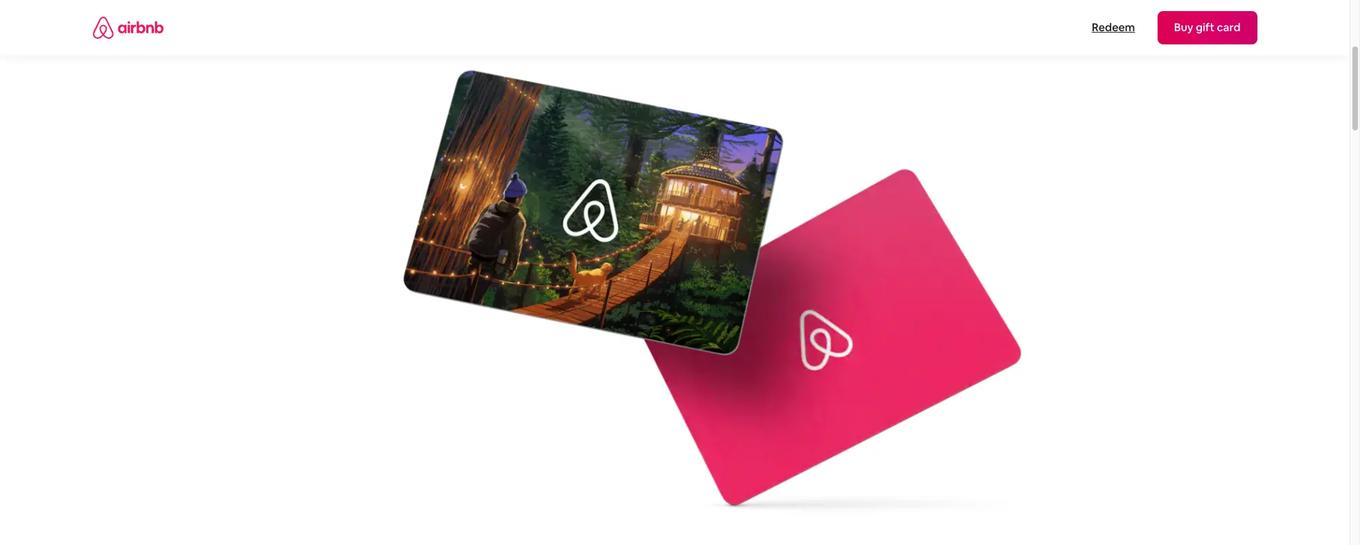 Task type: vqa. For each thing, say whether or not it's contained in the screenshot.
Redeem
yes



Task type: locate. For each thing, give the bounding box(es) containing it.
profile element
[[692, 0, 1258, 55]]

redeem link
[[1086, 14, 1143, 42]]



Task type: describe. For each thing, give the bounding box(es) containing it.
redeem
[[1093, 20, 1136, 35]]



